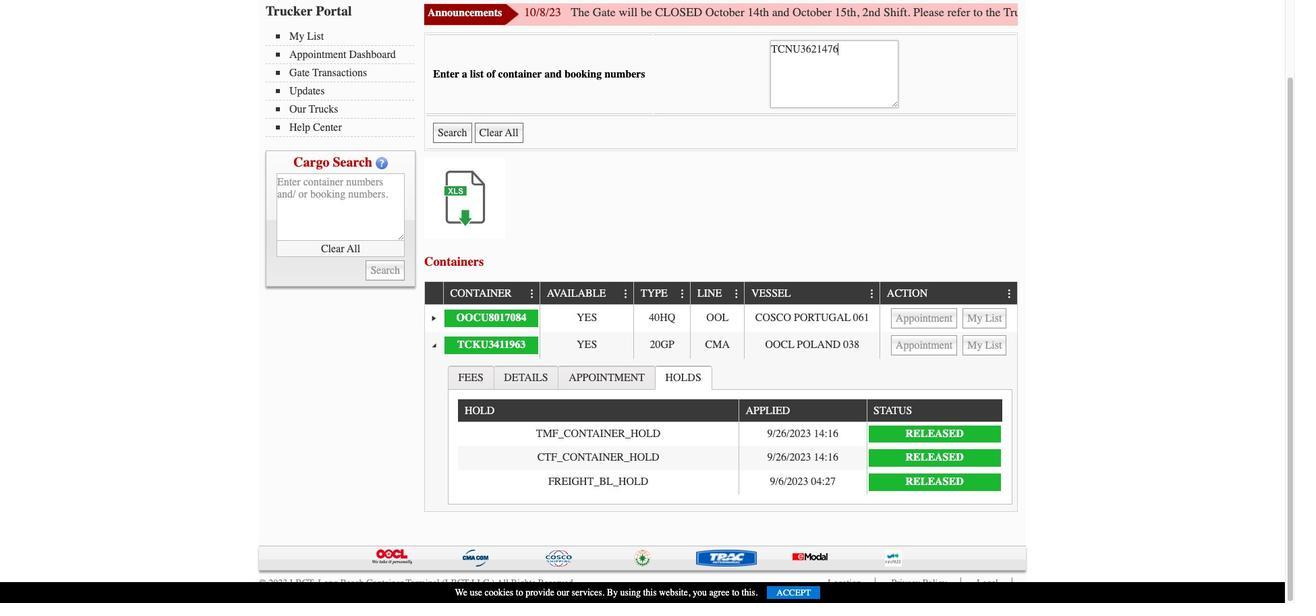 Task type: locate. For each thing, give the bounding box(es) containing it.
all
[[347, 243, 360, 255], [497, 578, 509, 589]]

edit column settings image up 061
[[867, 289, 878, 299]]

released cell
[[867, 422, 1003, 446], [867, 446, 1003, 470], [867, 470, 1003, 494]]

gate transactions link
[[276, 67, 414, 79]]

the left w
[[1272, 5, 1287, 20]]

None submit
[[433, 123, 472, 143], [366, 261, 405, 281], [433, 123, 472, 143], [366, 261, 405, 281]]

use
[[470, 587, 483, 599]]

(lbct
[[442, 578, 469, 589]]

1 horizontal spatial gate
[[593, 5, 616, 20]]

tab list containing fees
[[445, 362, 1016, 508]]

1 9/26/2023 from the top
[[768, 428, 812, 440]]

0 horizontal spatial october
[[706, 5, 745, 20]]

yes cell up appointment tab
[[540, 332, 634, 359]]

row containing container
[[425, 282, 1018, 305]]

4 edit column settings image from the left
[[867, 289, 878, 299]]

announcements
[[428, 7, 502, 19]]

edit column settings image left type
[[621, 289, 632, 299]]

cma cell
[[691, 332, 745, 359]]

0 horizontal spatial and
[[545, 68, 562, 80]]

edit column settings image inside type column header
[[678, 289, 688, 299]]

cell down action column header
[[880, 332, 1018, 359]]

agree
[[710, 587, 730, 599]]

ctf_container_hold
[[538, 452, 660, 464]]

© 2023 lbct, long beach container terminal (lbct llc.) all rights reserved.
[[259, 578, 576, 589]]

my list link
[[276, 30, 414, 43]]

1 9/26/2023 14:16 cell from the top
[[739, 422, 867, 446]]

3 released cell from the top
[[867, 470, 1003, 494]]

and left booking
[[545, 68, 562, 80]]

gate up 'updates' on the left of the page
[[290, 67, 310, 79]]

of
[[487, 68, 496, 80]]

2 for from the left
[[1255, 5, 1269, 20]]

vessel column header
[[745, 282, 880, 305]]

our
[[557, 587, 570, 599]]

status
[[874, 405, 913, 417]]

trucks
[[309, 103, 338, 115]]

menu bar
[[266, 29, 421, 137]]

1 vertical spatial yes
[[577, 339, 597, 351]]

0 vertical spatial 9/26/2023
[[768, 428, 812, 440]]

cell for cosco portugal 061
[[880, 305, 1018, 332]]

3 edit column settings image from the left
[[732, 289, 742, 299]]

you
[[693, 587, 707, 599]]

1 14:16 from the top
[[814, 428, 839, 440]]

row group inside tab list
[[458, 422, 1003, 494]]

2 yes from the top
[[577, 339, 597, 351]]

center
[[313, 121, 342, 134]]

action column header
[[880, 282, 1018, 305]]

holds tab
[[655, 366, 712, 390]]

1 vertical spatial all
[[497, 578, 509, 589]]

2 cell from the top
[[880, 332, 1018, 359]]

1 9/26/2023 14:16 from the top
[[768, 428, 839, 440]]

grid
[[458, 400, 1003, 494]]

1 edit column settings image from the left
[[621, 289, 632, 299]]

all right clear
[[347, 243, 360, 255]]

cosco portugal 061 cell
[[745, 305, 880, 332]]

by
[[607, 587, 618, 599]]

edit column settings image inside "container" column header
[[527, 289, 538, 299]]

and
[[772, 5, 790, 20], [545, 68, 562, 80]]

tree grid
[[425, 282, 1018, 512]]

0 horizontal spatial for
[[1144, 5, 1158, 20]]

gate right truck on the top of page
[[1036, 5, 1059, 20]]

type
[[641, 288, 668, 300]]

0 vertical spatial 14:16
[[814, 428, 839, 440]]

booking
[[565, 68, 602, 80]]

edit column settings image inside action column header
[[1005, 289, 1016, 299]]

menu bar containing my list
[[266, 29, 421, 137]]

edit column settings image inside vessel "column header"
[[867, 289, 878, 299]]

0 horizontal spatial edit column settings image
[[527, 289, 538, 299]]

3 released from the top
[[906, 476, 964, 488]]

9/26/2023 14:16 cell
[[739, 422, 867, 446], [739, 446, 867, 470]]

for
[[1144, 5, 1158, 20], [1255, 5, 1269, 20]]

1 yes from the top
[[577, 312, 597, 324]]

tmf_container_hold
[[536, 428, 661, 440]]

container
[[451, 288, 512, 300]]

edit column settings image for action
[[1005, 289, 1016, 299]]

to
[[974, 5, 983, 20], [516, 587, 524, 599], [732, 587, 740, 599]]

1 october from the left
[[706, 5, 745, 20]]

our trucks link
[[276, 103, 414, 115]]

legal
[[977, 578, 999, 589]]

row group containing tmf_container_hold
[[458, 422, 1003, 494]]

yes cell for oocu8017084
[[540, 305, 634, 332]]

row
[[425, 282, 1018, 305], [425, 305, 1018, 332], [425, 332, 1018, 359], [458, 400, 1003, 422], [458, 422, 1003, 446], [458, 446, 1003, 470], [458, 470, 1003, 494]]

1 vertical spatial 14:16
[[814, 452, 839, 464]]

yes down available "column header"
[[577, 312, 597, 324]]

gate
[[593, 5, 616, 20], [1036, 5, 1059, 20], [290, 67, 310, 79]]

2 9/26/2023 14:16 from the top
[[768, 452, 839, 464]]

grid containing hold
[[458, 400, 1003, 494]]

fees tab
[[448, 366, 494, 389]]

and right the "14th"
[[772, 5, 790, 20]]

grid inside tab list
[[458, 400, 1003, 494]]

a
[[462, 68, 468, 80]]

0 vertical spatial and
[[772, 5, 790, 20]]

yes for oocu8017084
[[577, 312, 597, 324]]

for right the page
[[1144, 5, 1158, 20]]

1 horizontal spatial october
[[793, 5, 832, 20]]

9/26/2023 14:16 down applied "link"
[[768, 428, 839, 440]]

0 vertical spatial 9/26/2023 14:16
[[768, 428, 839, 440]]

2 9/26/2023 14:16 cell from the top
[[739, 446, 867, 470]]

legal link
[[977, 578, 999, 589]]

15th,
[[835, 5, 860, 20]]

1 yes cell from the top
[[540, 305, 634, 332]]

0 horizontal spatial all
[[347, 243, 360, 255]]

row containing freight_bl_hold
[[458, 470, 1003, 494]]

edit column settings image right line link on the right
[[732, 289, 742, 299]]

for right the details
[[1255, 5, 1269, 20]]

shift.
[[884, 5, 911, 20]]

closed
[[655, 5, 703, 20]]

1 released cell from the top
[[867, 422, 1003, 446]]

released
[[906, 428, 964, 440], [906, 452, 964, 464], [906, 476, 964, 488]]

privacy
[[892, 578, 921, 589]]

1 edit column settings image from the left
[[527, 289, 538, 299]]

gate right the
[[593, 5, 616, 20]]

1 horizontal spatial for
[[1255, 5, 1269, 20]]

all right llc.)
[[497, 578, 509, 589]]

1 horizontal spatial and
[[772, 5, 790, 20]]

please
[[914, 5, 945, 20]]

yes cell
[[540, 305, 634, 332], [540, 332, 634, 359]]

ool cell
[[691, 305, 745, 332]]

1 horizontal spatial to
[[732, 587, 740, 599]]

yes cell down available link
[[540, 305, 634, 332]]

to left this.
[[732, 587, 740, 599]]

released for tmf_container_hold
[[906, 428, 964, 440]]

2 yes cell from the top
[[540, 332, 634, 359]]

04:27
[[812, 476, 836, 488]]

9/26/2023 14:16 cell down applied "link"
[[739, 422, 867, 446]]

the
[[571, 5, 590, 20]]

tab list
[[445, 362, 1016, 508]]

accept button
[[768, 586, 821, 599]]

yes up appointment tab
[[577, 339, 597, 351]]

0 horizontal spatial gate
[[290, 67, 310, 79]]

appointment tab
[[558, 366, 656, 389]]

038
[[844, 339, 860, 351]]

cell down action link
[[880, 305, 1018, 332]]

1 released from the top
[[906, 428, 964, 440]]

0 horizontal spatial the
[[986, 5, 1001, 20]]

1 horizontal spatial edit column settings image
[[1005, 289, 1016, 299]]

14th
[[748, 5, 769, 20]]

edit column settings image
[[527, 289, 538, 299], [1005, 289, 1016, 299]]

1 vertical spatial 9/26/2023 14:16
[[768, 452, 839, 464]]

0 vertical spatial all
[[347, 243, 360, 255]]

2 14:16 from the top
[[814, 452, 839, 464]]

trucker
[[266, 3, 313, 19]]

2 released from the top
[[906, 452, 964, 464]]

row group
[[425, 305, 1018, 512], [458, 422, 1003, 494]]

to right cookies
[[516, 587, 524, 599]]

9/26/2023 up 9/6/2023
[[768, 452, 812, 464]]

the left truck on the top of page
[[986, 5, 1001, 20]]

9/6/2023 04:27 cell
[[739, 470, 867, 494]]

1 horizontal spatial the
[[1272, 5, 1287, 20]]

tab list inside tree grid
[[445, 362, 1016, 508]]

portal
[[316, 3, 352, 19]]

1 vertical spatial released
[[906, 452, 964, 464]]

2 9/26/2023 from the top
[[768, 452, 812, 464]]

9/26/2023 14:16 cell for ctf_container_hold
[[739, 446, 867, 470]]

9/26/2023 14:16 cell up 9/6/2023 04:27
[[739, 446, 867, 470]]

9/26/2023 14:16 up 9/6/2023 04:27
[[768, 452, 839, 464]]

9/26/2023 down applied "link"
[[768, 428, 812, 440]]

hours
[[1062, 5, 1091, 20]]

clear all
[[321, 243, 360, 255]]

Enter container numbers and/ or booking numbers.  text field
[[277, 173, 405, 241]]

to right refer
[[974, 5, 983, 20]]

long
[[318, 578, 338, 589]]

help center link
[[276, 121, 414, 134]]

1 cell from the top
[[880, 305, 1018, 332]]

edit column settings image inside line column header
[[732, 289, 742, 299]]

cargo search
[[294, 155, 372, 170]]

2 edit column settings image from the left
[[1005, 289, 1016, 299]]

0 vertical spatial released
[[906, 428, 964, 440]]

poland
[[797, 339, 841, 351]]

all inside clear all button
[[347, 243, 360, 255]]

oocl poland 038
[[766, 339, 860, 351]]

released cell for ctf_container_hold
[[867, 446, 1003, 470]]

9/26/2023 14:16
[[768, 428, 839, 440], [768, 452, 839, 464]]

1 vertical spatial 9/26/2023
[[768, 452, 812, 464]]

container
[[366, 578, 404, 589]]

2 edit column settings image from the left
[[678, 289, 688, 299]]

line
[[698, 288, 722, 300]]

row containing ctf_container_hold
[[458, 446, 1003, 470]]

edit column settings image right 'type' 'link'
[[678, 289, 688, 299]]

details tab
[[494, 366, 559, 389]]

privacy policy link
[[892, 578, 947, 589]]

None button
[[475, 123, 524, 143], [891, 308, 958, 329], [963, 308, 1007, 329], [891, 335, 958, 356], [963, 335, 1007, 356], [475, 123, 524, 143], [891, 308, 958, 329], [963, 308, 1007, 329], [891, 335, 958, 356], [963, 335, 1007, 356]]

row containing tcku3411963
[[425, 332, 1018, 359]]

cell
[[880, 305, 1018, 332], [880, 332, 1018, 359]]

2 october from the left
[[793, 5, 832, 20]]

holds
[[666, 372, 702, 384]]

edit column settings image for vessel
[[867, 289, 878, 299]]

©
[[259, 578, 266, 589]]

released for ctf_container_hold
[[906, 452, 964, 464]]

gate inside the 'my list appointment dashboard gate transactions updates our trucks help center'
[[290, 67, 310, 79]]

appointment
[[290, 49, 347, 61]]

october left the "14th"
[[706, 5, 745, 20]]

october left 15th,
[[793, 5, 832, 20]]

14:16 for ctf_container_hold
[[814, 452, 839, 464]]

edit column settings image
[[621, 289, 632, 299], [678, 289, 688, 299], [732, 289, 742, 299], [867, 289, 878, 299]]

2 vertical spatial released
[[906, 476, 964, 488]]

edit column settings image inside available "column header"
[[621, 289, 632, 299]]

cell for oocl poland 038
[[880, 332, 1018, 359]]

oocl poland 038 cell
[[745, 332, 880, 359]]

policy
[[923, 578, 947, 589]]

2 horizontal spatial gate
[[1036, 5, 1059, 20]]

llc.)
[[472, 578, 495, 589]]

0 vertical spatial yes
[[577, 312, 597, 324]]

2 released cell from the top
[[867, 446, 1003, 470]]

yes
[[577, 312, 597, 324], [577, 339, 597, 351]]

this
[[643, 587, 657, 599]]



Task type: describe. For each thing, give the bounding box(es) containing it.
terminal
[[406, 578, 440, 589]]

0 horizontal spatial to
[[516, 587, 524, 599]]

edit column settings image for container
[[527, 289, 538, 299]]

released cell for freight_bl_hold
[[867, 470, 1003, 494]]

available column header
[[540, 282, 634, 305]]

cma
[[706, 339, 730, 351]]

edit column settings image for type
[[678, 289, 688, 299]]

type link
[[641, 282, 674, 304]]

web
[[1094, 5, 1115, 20]]

action
[[887, 288, 928, 300]]

freight_bl_hold cell
[[458, 470, 739, 494]]

2 horizontal spatial to
[[974, 5, 983, 20]]

edit column settings image for line
[[732, 289, 742, 299]]

details
[[504, 372, 548, 384]]

tmf_container_hold cell
[[458, 422, 739, 446]]

numbers
[[605, 68, 646, 80]]

type column header
[[634, 282, 691, 305]]

cosco portugal 061
[[756, 312, 870, 324]]

10/8/23 the gate will be closed october 14th and october 15th, 2nd shift. please refer to the truck gate hours web page for further gate details for the w
[[524, 5, 1296, 20]]

released cell for tmf_container_hold
[[867, 422, 1003, 446]]

details
[[1220, 5, 1252, 20]]

fees
[[459, 372, 484, 384]]

row containing tmf_container_hold
[[458, 422, 1003, 446]]

oocu8017084 cell
[[443, 305, 540, 332]]

20gp cell
[[634, 332, 691, 359]]

we
[[455, 587, 468, 599]]

9/6/2023 04:27
[[770, 476, 836, 488]]

further
[[1161, 5, 1194, 20]]

freight_bl_hold
[[549, 476, 649, 488]]

2023
[[269, 578, 288, 589]]

2 the from the left
[[1272, 5, 1287, 20]]

enter
[[433, 68, 460, 80]]

9/26/2023 for tmf_container_hold
[[768, 428, 812, 440]]

tcku3411963
[[458, 339, 526, 351]]

2nd
[[863, 5, 881, 20]]

cargo
[[294, 155, 330, 170]]

edit column settings image for available
[[621, 289, 632, 299]]

061
[[854, 312, 870, 324]]

container column header
[[443, 282, 540, 305]]

my
[[290, 30, 305, 43]]

ctf_container_hold cell
[[458, 446, 739, 470]]

clear
[[321, 243, 345, 255]]

1 vertical spatial and
[[545, 68, 562, 80]]

transactions
[[313, 67, 367, 79]]

our
[[290, 103, 306, 115]]

released for freight_bl_hold
[[906, 476, 964, 488]]

row containing hold
[[458, 400, 1003, 422]]

1 the from the left
[[986, 5, 1001, 20]]

enter a list of container and booking numbers
[[433, 68, 646, 80]]

gate
[[1197, 5, 1217, 20]]

my list appointment dashboard gate transactions updates our trucks help center
[[290, 30, 396, 134]]

updates link
[[276, 85, 414, 97]]

1 for from the left
[[1144, 5, 1158, 20]]

9/26/2023 14:16 for ctf_container_hold
[[768, 452, 839, 464]]

vessel link
[[752, 282, 798, 304]]

container link
[[451, 282, 519, 304]]

cosco
[[756, 312, 792, 324]]

vessel
[[752, 288, 791, 300]]

be
[[641, 5, 652, 20]]

yes for tcku3411963
[[577, 339, 597, 351]]

reserved.
[[538, 578, 576, 589]]

Enter container numbers and/ or booking numbers. Press ESC to reset input box text field
[[771, 40, 899, 108]]

40hq
[[649, 312, 676, 324]]

oocu8017084
[[457, 312, 527, 324]]

1 horizontal spatial all
[[497, 578, 509, 589]]

we use cookies to provide our services. by using this website, you agree to this.
[[455, 587, 758, 599]]

10/8/23
[[524, 5, 562, 20]]

tree grid containing container
[[425, 282, 1018, 512]]

accept
[[777, 588, 811, 598]]

status link
[[874, 400, 919, 422]]

provide
[[526, 587, 555, 599]]

9/26/2023 for ctf_container_hold
[[768, 452, 812, 464]]

this.
[[742, 587, 758, 599]]

row group containing oocu8017084
[[425, 305, 1018, 512]]

applied link
[[746, 400, 797, 422]]

using
[[621, 587, 641, 599]]

page
[[1118, 5, 1141, 20]]

oocl
[[766, 339, 795, 351]]

location
[[828, 578, 862, 589]]

trucker portal
[[266, 3, 352, 19]]

rights
[[511, 578, 536, 589]]

14:16 for tmf_container_hold
[[814, 428, 839, 440]]

portugal
[[794, 312, 851, 324]]

ool
[[707, 312, 729, 324]]

hold link
[[465, 400, 501, 422]]

tcku3411963 cell
[[443, 332, 540, 359]]

cookies
[[485, 587, 514, 599]]

services.
[[572, 587, 605, 599]]

40hq cell
[[634, 305, 691, 332]]

will
[[619, 5, 638, 20]]

line link
[[698, 282, 729, 304]]

20gp
[[650, 339, 675, 351]]

9/6/2023
[[770, 476, 809, 488]]

line column header
[[691, 282, 745, 305]]

privacy policy
[[892, 578, 947, 589]]

search
[[333, 155, 372, 170]]

clear all button
[[277, 241, 405, 257]]

truck
[[1004, 5, 1033, 20]]

location link
[[828, 578, 862, 589]]

9/26/2023 14:16 cell for tmf_container_hold
[[739, 422, 867, 446]]

container
[[498, 68, 542, 80]]

list
[[307, 30, 324, 43]]

appointment dashboard link
[[276, 49, 414, 61]]

row containing oocu8017084
[[425, 305, 1018, 332]]

help
[[290, 121, 311, 134]]

yes cell for tcku3411963
[[540, 332, 634, 359]]

9/26/2023 14:16 for tmf_container_hold
[[768, 428, 839, 440]]

refer
[[948, 5, 971, 20]]

available
[[547, 288, 606, 300]]



Task type: vqa. For each thing, say whether or not it's contained in the screenshot.
List on the top left of page
yes



